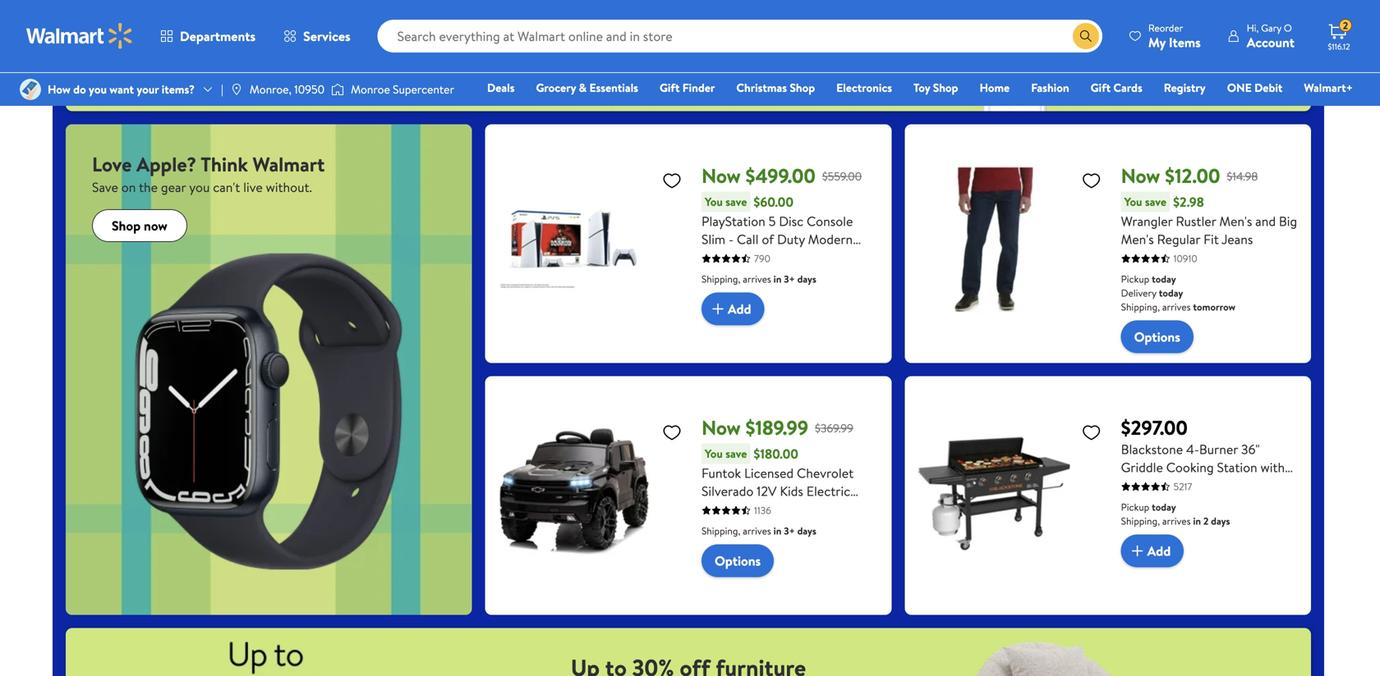 Task type: vqa. For each thing, say whether or not it's contained in the screenshot.
Flash for Flash Deals end in
no



Task type: describe. For each thing, give the bounding box(es) containing it.
4-
[[1186, 441, 1199, 459]]

ride
[[755, 501, 780, 519]]

gift finder
[[660, 80, 715, 96]]

gift cards link
[[1083, 79, 1150, 97]]

want
[[109, 81, 134, 97]]

5
[[769, 212, 776, 231]]

12v
[[757, 483, 777, 501]]

$12.00
[[1165, 162, 1220, 190]]

call
[[737, 231, 759, 249]]

now for now $12.00
[[1121, 162, 1160, 190]]

shop now button for save on the gear you can't live without.
[[92, 210, 187, 242]]

add for add to cart icon for right add 'button'
[[1147, 542, 1171, 561]]

items
[[1169, 33, 1201, 51]]

cover
[[1152, 477, 1187, 495]]

shop down scents on the top of page
[[661, 69, 689, 87]]

options for $189.99
[[715, 553, 761, 571]]

arrives down '790'
[[743, 272, 771, 286]]

player,
[[702, 537, 739, 555]]

gear
[[161, 178, 186, 196]]

& inside you save $180.00 funtok licensed chevrolet silverado 12v kids electric powered ride on toy car with remote control & music player, black
[[797, 519, 806, 537]]

deals link
[[480, 79, 522, 97]]

today for pickup today delivery today shipping, arrives tomorrow
[[1152, 272, 1176, 286]]

add to cart image for the topmost add 'button'
[[708, 300, 728, 319]]

departments button
[[146, 16, 270, 56]]

0 vertical spatial you
[[89, 81, 107, 97]]

add to favorites list, blackstone 4-burner 36" griddle cooking station with hard cover image
[[1082, 423, 1101, 443]]

so
[[749, 29, 763, 49]]

toy shop link
[[906, 79, 966, 97]]

-
[[729, 231, 734, 249]]

services button
[[270, 16, 364, 56]]

home link
[[972, 79, 1017, 97]]

on inside love apple? think walmart save on the gear you can't live without.
[[121, 178, 136, 196]]

rustler
[[1176, 212, 1216, 231]]

shipping, down warfare
[[702, 272, 740, 286]]

my
[[1148, 33, 1166, 51]]

shipping, inside pickup today shipping, arrives in 2 days
[[1121, 515, 1160, 529]]

0 vertical spatial add button
[[702, 293, 764, 326]]

shipping, down 'powered'
[[702, 525, 740, 539]]

$369.99
[[815, 420, 853, 436]]

kids
[[780, 483, 803, 501]]

now $499.00 $559.00
[[702, 162, 862, 190]]

funtok
[[702, 465, 741, 483]]

duty
[[777, 231, 805, 249]]

you save $2.98 wrangler rustler men's and big men's regular fit jeans
[[1121, 193, 1297, 249]]

toy shop
[[914, 80, 958, 96]]

toy inside you save $180.00 funtok licensed chevrolet silverado 12v kids electric powered ride on toy car with remote control & music player, black
[[800, 501, 820, 519]]

0 horizontal spatial &
[[579, 80, 587, 96]]

in for $189.99
[[774, 525, 782, 539]]

$60.00
[[754, 193, 794, 211]]

arrives inside pickup today delivery today shipping, arrives tomorrow
[[1162, 300, 1191, 314]]

departments
[[180, 27, 256, 45]]

fashion link
[[1024, 79, 1077, 97]]

how do you want your items?
[[48, 81, 195, 97]]

|
[[221, 81, 223, 97]]

0 vertical spatial the
[[627, 29, 648, 49]]

o
[[1284, 21, 1292, 35]]

options for $12.00
[[1134, 328, 1180, 346]]

on inside you save $180.00 funtok licensed chevrolet silverado 12v kids electric powered ride on toy car with remote control & music player, black
[[783, 501, 798, 519]]

reorder my items
[[1148, 21, 1201, 51]]

$297.00 blackstone 4-burner 36" griddle cooking station with hard cover
[[1121, 415, 1285, 495]]

licensed
[[744, 465, 794, 483]]

shop now button for save on the scents that are so them.
[[648, 65, 729, 92]]

walmart
[[253, 151, 325, 178]]

silverado
[[702, 483, 754, 501]]

black
[[743, 537, 773, 555]]

reorder
[[1148, 21, 1183, 35]]

options link for $189.99
[[702, 545, 774, 578]]

disc
[[779, 212, 804, 231]]

regular
[[1157, 231, 1200, 249]]

that
[[695, 29, 721, 49]]

burner
[[1199, 441, 1238, 459]]

one debit
[[1227, 80, 1283, 96]]

toy inside "link"
[[914, 80, 930, 96]]

grocery & essentials link
[[529, 79, 646, 97]]

you save $180.00 funtok licensed chevrolet silverado 12v kids electric powered ride on toy car with remote control & music player, black
[[702, 445, 870, 555]]

apple?
[[136, 151, 196, 178]]

essentials
[[589, 80, 638, 96]]

fit
[[1204, 231, 1219, 249]]

$499.00
[[745, 162, 816, 190]]

3+ for now $499.00
[[784, 272, 795, 286]]

 image for monroe, 10950
[[230, 83, 243, 96]]

you inside love apple? think walmart save on the gear you can't live without.
[[189, 178, 210, 196]]

monroe supercenter
[[351, 81, 454, 97]]

chevrolet
[[797, 465, 854, 483]]

shop now for save on the scents that are so them.
[[661, 69, 716, 87]]

them.
[[766, 29, 803, 49]]

warfare
[[702, 249, 747, 267]]

registry link
[[1156, 79, 1213, 97]]

$559.00
[[822, 168, 862, 184]]

hi, gary o account
[[1247, 21, 1295, 51]]

services
[[303, 27, 350, 45]]

Search search field
[[378, 20, 1102, 53]]

station
[[1217, 459, 1257, 477]]

now for now $499.00
[[702, 162, 741, 190]]

$297.00
[[1121, 415, 1188, 442]]

delivery
[[1121, 286, 1156, 300]]

gift finder link
[[652, 79, 722, 97]]

walmart image
[[26, 23, 133, 49]]

save for $189.99
[[726, 446, 747, 462]]

shop now for save on the gear you can't live without.
[[112, 217, 167, 235]]

you for now $189.99
[[705, 446, 723, 462]]

music
[[809, 519, 842, 537]]

with inside $297.00 blackstone 4-burner 36" griddle cooking station with hard cover
[[1261, 459, 1285, 477]]

2 inside pickup today shipping, arrives in 2 days
[[1203, 515, 1209, 529]]

electric
[[806, 483, 850, 501]]

fashion
[[1031, 80, 1069, 96]]

36"
[[1241, 441, 1260, 459]]

tomorrow
[[1193, 300, 1236, 314]]

in inside pickup today shipping, arrives in 2 days
[[1193, 515, 1201, 529]]

add to favorites list, wrangler rustler men's and big men's regular fit jeans image
[[1082, 171, 1101, 191]]

with inside you save $180.00 funtok licensed chevrolet silverado 12v kids electric powered ride on toy car with remote control & music player, black
[[846, 501, 870, 519]]

save for $12.00
[[1145, 194, 1167, 210]]

search icon image
[[1079, 30, 1092, 43]]

arrives inside pickup today shipping, arrives in 2 days
[[1162, 515, 1191, 529]]

gift for gift finder
[[660, 80, 680, 96]]

$180.00
[[754, 445, 798, 463]]

cards
[[1113, 80, 1142, 96]]

3+ for now $189.99
[[784, 525, 795, 539]]

add for the topmost add 'button''s add to cart icon
[[728, 300, 751, 318]]

monroe,
[[250, 81, 292, 97]]

how
[[48, 81, 70, 97]]

electronics
[[836, 80, 892, 96]]



Task type: locate. For each thing, give the bounding box(es) containing it.
on right ride
[[783, 501, 798, 519]]

the
[[627, 29, 648, 49], [139, 178, 158, 196]]

save inside love apple? think walmart save on the gear you can't live without.
[[92, 178, 118, 196]]

10910
[[1174, 252, 1197, 266]]

you for now $12.00
[[1124, 194, 1142, 210]]

you up wrangler
[[1124, 194, 1142, 210]]

griddle
[[1121, 459, 1163, 477]]

you up 'playstation'
[[705, 194, 723, 210]]

add
[[728, 300, 751, 318], [1147, 542, 1171, 561]]

shipping, inside pickup today delivery today shipping, arrives tomorrow
[[1121, 300, 1160, 314]]

on
[[607, 29, 623, 49], [121, 178, 136, 196], [783, 501, 798, 519]]

2 3+ from the top
[[784, 525, 795, 539]]

save up grocery & essentials link
[[574, 29, 603, 49]]

$189.99
[[745, 415, 808, 442]]

& left the music
[[797, 519, 806, 537]]

0 horizontal spatial toy
[[800, 501, 820, 519]]

0 vertical spatial &
[[579, 80, 587, 96]]

love apple? think walmart save on the gear you can't live without.
[[92, 151, 325, 196]]

add to cart image down warfare
[[708, 300, 728, 319]]

1 horizontal spatial options
[[1134, 328, 1180, 346]]

2 gift from the left
[[1091, 80, 1111, 96]]

1 horizontal spatial toy
[[914, 80, 930, 96]]

with right 36"
[[1261, 459, 1285, 477]]

Walmart Site-Wide search field
[[378, 20, 1102, 53]]

scents
[[651, 29, 692, 49]]

shipping, arrives in 3+ days
[[702, 272, 816, 286], [702, 525, 816, 539]]

0 vertical spatial shop now button
[[648, 65, 729, 92]]

gift left cards
[[1091, 80, 1111, 96]]

0 horizontal spatial men's
[[1121, 231, 1154, 249]]

$2.98
[[1173, 193, 1204, 211]]

debit
[[1254, 80, 1283, 96]]

now down that
[[692, 69, 716, 87]]

today right delivery
[[1159, 286, 1183, 300]]

in down the cooking
[[1193, 515, 1201, 529]]

0 vertical spatial pickup
[[1121, 272, 1149, 286]]

 image right '10950'
[[331, 81, 344, 98]]

1 vertical spatial toy
[[800, 501, 820, 519]]

options link down remote
[[702, 545, 774, 578]]

add down warfare
[[728, 300, 751, 318]]

jeans
[[1222, 231, 1253, 249]]

0 vertical spatial shipping, arrives in 3+ days
[[702, 272, 816, 286]]

1 vertical spatial options
[[715, 553, 761, 571]]

0 vertical spatial now
[[692, 69, 716, 87]]

now for save on the gear you can't live without.
[[144, 217, 167, 235]]

gift
[[660, 80, 680, 96], [1091, 80, 1111, 96]]

men's
[[1219, 212, 1252, 231], [1121, 231, 1154, 249]]

save inside you save $60.00 playstation 5 disc console slim - call of duty modern warfare iii bundle
[[726, 194, 747, 210]]

2 pickup from the top
[[1121, 501, 1149, 515]]

pickup for pickup today delivery today shipping, arrives tomorrow
[[1121, 272, 1149, 286]]

today down cover
[[1152, 501, 1176, 515]]

0 horizontal spatial now
[[144, 217, 167, 235]]

1 vertical spatial &
[[797, 519, 806, 537]]

in down bundle at top right
[[774, 272, 782, 286]]

shop now
[[661, 69, 716, 87], [112, 217, 167, 235]]

1 vertical spatial add to cart image
[[1128, 542, 1147, 562]]

gary
[[1261, 21, 1282, 35]]

0 horizontal spatial with
[[846, 501, 870, 519]]

2 shipping, arrives in 3+ days from the top
[[702, 525, 816, 539]]

1 gift from the left
[[660, 80, 680, 96]]

shop now button down 'gear'
[[92, 210, 187, 242]]

one debit link
[[1220, 79, 1290, 97]]

console
[[807, 212, 853, 231]]

now for now $189.99
[[702, 415, 741, 442]]

3+ right black
[[784, 525, 795, 539]]

christmas
[[736, 80, 787, 96]]

walmart+ link
[[1297, 79, 1360, 97]]

 image left how
[[20, 79, 41, 100]]

 image right '|'
[[230, 83, 243, 96]]

now
[[702, 162, 741, 190], [1121, 162, 1160, 190], [702, 415, 741, 442]]

save
[[726, 194, 747, 210], [1145, 194, 1167, 210], [726, 446, 747, 462]]

save up 'playstation'
[[726, 194, 747, 210]]

1 horizontal spatial now
[[692, 69, 716, 87]]

add to favorites list, funtok licensed chevrolet silverado 12v kids electric powered ride on toy car with remote control & music player, black image
[[662, 423, 682, 443]]

shop down the love at the left
[[112, 217, 141, 235]]

shop left home link
[[933, 80, 958, 96]]

1 vertical spatial now
[[144, 217, 167, 235]]

are
[[725, 29, 745, 49]]

now
[[692, 69, 716, 87], [144, 217, 167, 235]]

days down bundle at top right
[[797, 272, 816, 286]]

arrives down 5217
[[1162, 515, 1191, 529]]

days down "station"
[[1211, 515, 1230, 529]]

save up wrangler
[[1145, 194, 1167, 210]]

0 vertical spatial add to cart image
[[708, 300, 728, 319]]

options link down delivery
[[1121, 321, 1193, 354]]

add to cart image for right add 'button'
[[1128, 542, 1147, 562]]

0 horizontal spatial shop now
[[112, 217, 167, 235]]

0 vertical spatial options link
[[1121, 321, 1193, 354]]

arrives down the 1136
[[743, 525, 771, 539]]

love
[[92, 151, 132, 178]]

0 horizontal spatial 2
[[1203, 515, 1209, 529]]

0 horizontal spatial add
[[728, 300, 751, 318]]

2 down the cooking
[[1203, 515, 1209, 529]]

on left "apple?"
[[121, 178, 136, 196]]

1 vertical spatial on
[[121, 178, 136, 196]]

finder
[[682, 80, 715, 96]]

add button
[[702, 293, 764, 326], [1121, 535, 1184, 568]]

1 horizontal spatial add
[[1147, 542, 1171, 561]]

1 vertical spatial add
[[1147, 542, 1171, 561]]

1 horizontal spatial 2
[[1343, 19, 1348, 33]]

big
[[1279, 212, 1297, 231]]

gift cards
[[1091, 80, 1142, 96]]

shop right 'christmas'
[[790, 80, 815, 96]]

1 horizontal spatial save
[[574, 29, 603, 49]]

2
[[1343, 19, 1348, 33], [1203, 515, 1209, 529]]

men's left regular
[[1121, 231, 1154, 249]]

1 horizontal spatial options link
[[1121, 321, 1193, 354]]

790
[[754, 252, 770, 266]]

0 vertical spatial shop now
[[661, 69, 716, 87]]

supercenter
[[393, 81, 454, 97]]

shipping, arrives in 3+ days down '790'
[[702, 272, 816, 286]]

today for pickup today shipping, arrives in 2 days
[[1152, 501, 1176, 515]]

gift left finder
[[660, 80, 680, 96]]

1 3+ from the top
[[784, 272, 795, 286]]

bundle
[[764, 249, 803, 267]]

pickup down wrangler
[[1121, 272, 1149, 286]]

0 horizontal spatial options
[[715, 553, 761, 571]]

playstation
[[702, 212, 765, 231]]

now up wrangler
[[1121, 162, 1160, 190]]

pickup today delivery today shipping, arrives tomorrow
[[1121, 272, 1236, 314]]

1 horizontal spatial add button
[[1121, 535, 1184, 568]]

&
[[579, 80, 587, 96], [797, 519, 806, 537]]

options link
[[1121, 321, 1193, 354], [702, 545, 774, 578]]

shipping, down hard
[[1121, 515, 1160, 529]]

options down delivery
[[1134, 328, 1180, 346]]

slim
[[702, 231, 725, 249]]

monroe
[[351, 81, 390, 97]]

think
[[201, 151, 248, 178]]

gift for gift cards
[[1091, 80, 1111, 96]]

now $12.00 $14.98
[[1121, 162, 1258, 190]]

1 vertical spatial shipping, arrives in 3+ days
[[702, 525, 816, 539]]

deals
[[487, 80, 515, 96]]

shop now button down save on the scents that are so them. on the top
[[648, 65, 729, 92]]

0 horizontal spatial gift
[[660, 80, 680, 96]]

grocery & essentials
[[536, 80, 638, 96]]

2 up $116.12
[[1343, 19, 1348, 33]]

0 horizontal spatial shop now button
[[92, 210, 187, 242]]

1 vertical spatial add button
[[1121, 535, 1184, 568]]

days right control
[[797, 525, 816, 539]]

1 horizontal spatial you
[[189, 178, 210, 196]]

items?
[[162, 81, 195, 97]]

1 horizontal spatial shop now button
[[648, 65, 729, 92]]

1 vertical spatial options link
[[702, 545, 774, 578]]

0 vertical spatial add
[[728, 300, 751, 318]]

you inside you save $60.00 playstation 5 disc console slim - call of duty modern warfare iii bundle
[[705, 194, 723, 210]]

shipping, arrives in 3+ days down the 1136
[[702, 525, 816, 539]]

account
[[1247, 33, 1295, 51]]

shop inside "link"
[[933, 80, 958, 96]]

pickup inside pickup today shipping, arrives in 2 days
[[1121, 501, 1149, 515]]

now down 'gear'
[[144, 217, 167, 235]]

1 vertical spatial shop now
[[112, 217, 167, 235]]

days inside pickup today shipping, arrives in 2 days
[[1211, 515, 1230, 529]]

1 horizontal spatial add to cart image
[[1128, 542, 1147, 562]]

0 horizontal spatial add to cart image
[[708, 300, 728, 319]]

save
[[574, 29, 603, 49], [92, 178, 118, 196]]

1 vertical spatial pickup
[[1121, 501, 1149, 515]]

& right grocery
[[579, 80, 587, 96]]

now for save on the scents that are so them.
[[692, 69, 716, 87]]

you for now $499.00
[[705, 194, 723, 210]]

pickup for pickup today shipping, arrives in 2 days
[[1121, 501, 1149, 515]]

days for $499.00
[[797, 272, 816, 286]]

10950
[[294, 81, 325, 97]]

$14.98
[[1227, 168, 1258, 184]]

with right car
[[846, 501, 870, 519]]

save inside you save $180.00 funtok licensed chevrolet silverado 12v kids electric powered ride on toy car with remote control & music player, black
[[726, 446, 747, 462]]

 image for monroe supercenter
[[331, 81, 344, 98]]

0 vertical spatial options
[[1134, 328, 1180, 346]]

add button down pickup today shipping, arrives in 2 days
[[1121, 535, 1184, 568]]

0 vertical spatial with
[[1261, 459, 1285, 477]]

0 vertical spatial save
[[574, 29, 603, 49]]

1 horizontal spatial the
[[627, 29, 648, 49]]

0 horizontal spatial options link
[[702, 545, 774, 578]]

days for $189.99
[[797, 525, 816, 539]]

you save $60.00 playstation 5 disc console slim - call of duty modern warfare iii bundle
[[702, 193, 853, 267]]

arrives left tomorrow
[[1162, 300, 1191, 314]]

shipping, arrives in 3+ days for $189.99
[[702, 525, 816, 539]]

1 vertical spatial shop now button
[[92, 210, 187, 242]]

save up the funtok
[[726, 446, 747, 462]]

0 horizontal spatial on
[[121, 178, 136, 196]]

add to cart image
[[708, 300, 728, 319], [1128, 542, 1147, 562]]

pickup down hard
[[1121, 501, 1149, 515]]

1 horizontal spatial with
[[1261, 459, 1285, 477]]

shipping, left tomorrow
[[1121, 300, 1160, 314]]

1 horizontal spatial on
[[607, 29, 623, 49]]

now $189.99 $369.99
[[702, 415, 853, 442]]

without.
[[266, 178, 312, 196]]

options link for $12.00
[[1121, 321, 1193, 354]]

now up the funtok
[[702, 415, 741, 442]]

do
[[73, 81, 86, 97]]

in down ride
[[774, 525, 782, 539]]

modern
[[808, 231, 853, 249]]

1 vertical spatial 3+
[[784, 525, 795, 539]]

today inside pickup today shipping, arrives in 2 days
[[1152, 501, 1176, 515]]

add to cart image down pickup today shipping, arrives in 2 days
[[1128, 542, 1147, 562]]

shop now down 'gear'
[[112, 217, 167, 235]]

2 horizontal spatial  image
[[331, 81, 344, 98]]

electronics link
[[829, 79, 900, 97]]

toy right electronics
[[914, 80, 930, 96]]

1 horizontal spatial men's
[[1219, 212, 1252, 231]]

the inside love apple? think walmart save on the gear you can't live without.
[[139, 178, 158, 196]]

3+ down bundle at top right
[[784, 272, 795, 286]]

save left "apple?"
[[92, 178, 118, 196]]

you inside you save $180.00 funtok licensed chevrolet silverado 12v kids electric powered ride on toy car with remote control & music player, black
[[705, 446, 723, 462]]

men's left and
[[1219, 212, 1252, 231]]

1 horizontal spatial shop now
[[661, 69, 716, 87]]

$116.12
[[1328, 41, 1350, 52]]

now up 'playstation'
[[702, 162, 741, 190]]

shop
[[661, 69, 689, 87], [790, 80, 815, 96], [933, 80, 958, 96], [112, 217, 141, 235]]

you up the funtok
[[705, 446, 723, 462]]

today down 10910 at the right
[[1152, 272, 1176, 286]]

0 vertical spatial 2
[[1343, 19, 1348, 33]]

shop now down save on the scents that are so them. on the top
[[661, 69, 716, 87]]

car
[[823, 501, 843, 519]]

home
[[980, 80, 1010, 96]]

christmas shop
[[736, 80, 815, 96]]

0 vertical spatial on
[[607, 29, 623, 49]]

0 horizontal spatial you
[[89, 81, 107, 97]]

 image for how do you want your items?
[[20, 79, 41, 100]]

options down remote
[[715, 553, 761, 571]]

1 shipping, arrives in 3+ days from the top
[[702, 272, 816, 286]]

shipping, arrives in 3+ days for $499.00
[[702, 272, 816, 286]]

1 vertical spatial you
[[189, 178, 210, 196]]

on up essentials
[[607, 29, 623, 49]]

1 vertical spatial 2
[[1203, 515, 1209, 529]]

add button down warfare
[[702, 293, 764, 326]]

your
[[137, 81, 159, 97]]

the left scents on the top of page
[[627, 29, 648, 49]]

0 horizontal spatial the
[[139, 178, 158, 196]]

toy left car
[[800, 501, 820, 519]]

powered
[[702, 501, 751, 519]]

add to favorites list, playstation 5 disc console slim - call of duty modern warfare iii bundle image
[[662, 171, 682, 191]]

the left 'gear'
[[139, 178, 158, 196]]

control
[[750, 519, 794, 537]]

you right do
[[89, 81, 107, 97]]

hard
[[1121, 477, 1149, 495]]

live
[[243, 178, 263, 196]]

today
[[1152, 272, 1176, 286], [1159, 286, 1183, 300], [1152, 501, 1176, 515]]

2 horizontal spatial on
[[783, 501, 798, 519]]

save inside you save $2.98 wrangler rustler men's and big men's regular fit jeans
[[1145, 194, 1167, 210]]

1 vertical spatial save
[[92, 178, 118, 196]]

add down pickup today shipping, arrives in 2 days
[[1147, 542, 1171, 561]]

0 vertical spatial 3+
[[784, 272, 795, 286]]

0 horizontal spatial  image
[[20, 79, 41, 100]]

1 horizontal spatial gift
[[1091, 80, 1111, 96]]

with
[[1261, 459, 1285, 477], [846, 501, 870, 519]]

1 vertical spatial with
[[846, 501, 870, 519]]

2 vertical spatial on
[[783, 501, 798, 519]]

1 vertical spatial the
[[139, 178, 158, 196]]

1 horizontal spatial &
[[797, 519, 806, 537]]

1 pickup from the top
[[1121, 272, 1149, 286]]

cooking
[[1166, 459, 1214, 477]]

pickup inside pickup today delivery today shipping, arrives tomorrow
[[1121, 272, 1149, 286]]

0 horizontal spatial save
[[92, 178, 118, 196]]

1 horizontal spatial  image
[[230, 83, 243, 96]]

one
[[1227, 80, 1252, 96]]

 image
[[20, 79, 41, 100], [331, 81, 344, 98], [230, 83, 243, 96]]

save for $499.00
[[726, 194, 747, 210]]

in for $499.00
[[774, 272, 782, 286]]

you right 'gear'
[[189, 178, 210, 196]]

can't
[[213, 178, 240, 196]]

grocery
[[536, 80, 576, 96]]

you inside you save $2.98 wrangler rustler men's and big men's regular fit jeans
[[1124, 194, 1142, 210]]

0 horizontal spatial add button
[[702, 293, 764, 326]]

0 vertical spatial toy
[[914, 80, 930, 96]]



